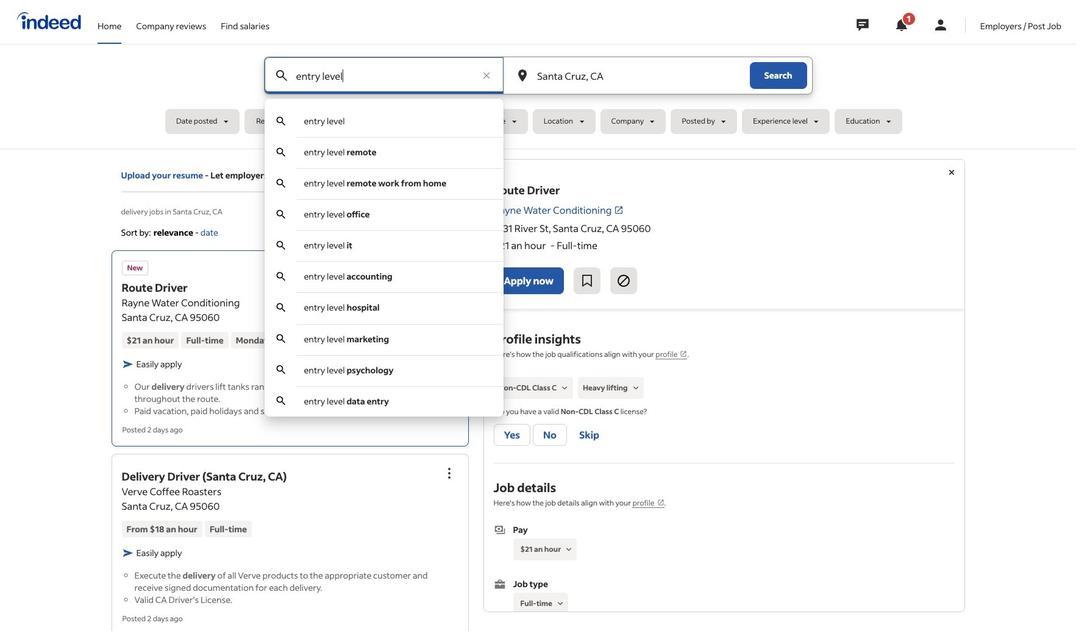 Task type: describe. For each thing, give the bounding box(es) containing it.
help icon image
[[444, 226, 459, 240]]

1 vertical spatial missing preference image
[[555, 599, 566, 610]]

profile (opens in a new window) image
[[680, 351, 687, 358]]

missing qualification image
[[630, 383, 641, 394]]

close job details image
[[944, 165, 959, 180]]

job actions for delivery driver (santa cruz, ca) is collapsed image
[[442, 466, 456, 481]]

0 vertical spatial missing preference image
[[564, 545, 575, 556]]

not interested image
[[616, 274, 631, 288]]

entry level element
[[304, 115, 345, 127]]

job preferences (opens in a new window) image
[[657, 499, 664, 507]]

rayne water conditioning (opens in a new tab) image
[[614, 205, 624, 215]]



Task type: vqa. For each thing, say whether or not it's contained in the screenshot.
the topmost Easily apply
no



Task type: locate. For each thing, give the bounding box(es) containing it.
clear what input image
[[480, 70, 493, 82]]

search: Job title, keywords, or company text field
[[294, 57, 474, 94]]

Edit location text field
[[535, 57, 725, 94]]

missing qualification image
[[559, 383, 570, 394]]

group
[[436, 257, 462, 284]]

account image
[[933, 18, 948, 32]]

search suggestions list box
[[264, 106, 504, 417]]

missing preference image
[[564, 545, 575, 556], [555, 599, 566, 610]]

save this job image
[[580, 274, 594, 288]]

messages unread count 0 image
[[855, 13, 871, 37]]

None search field
[[165, 57, 911, 417]]



